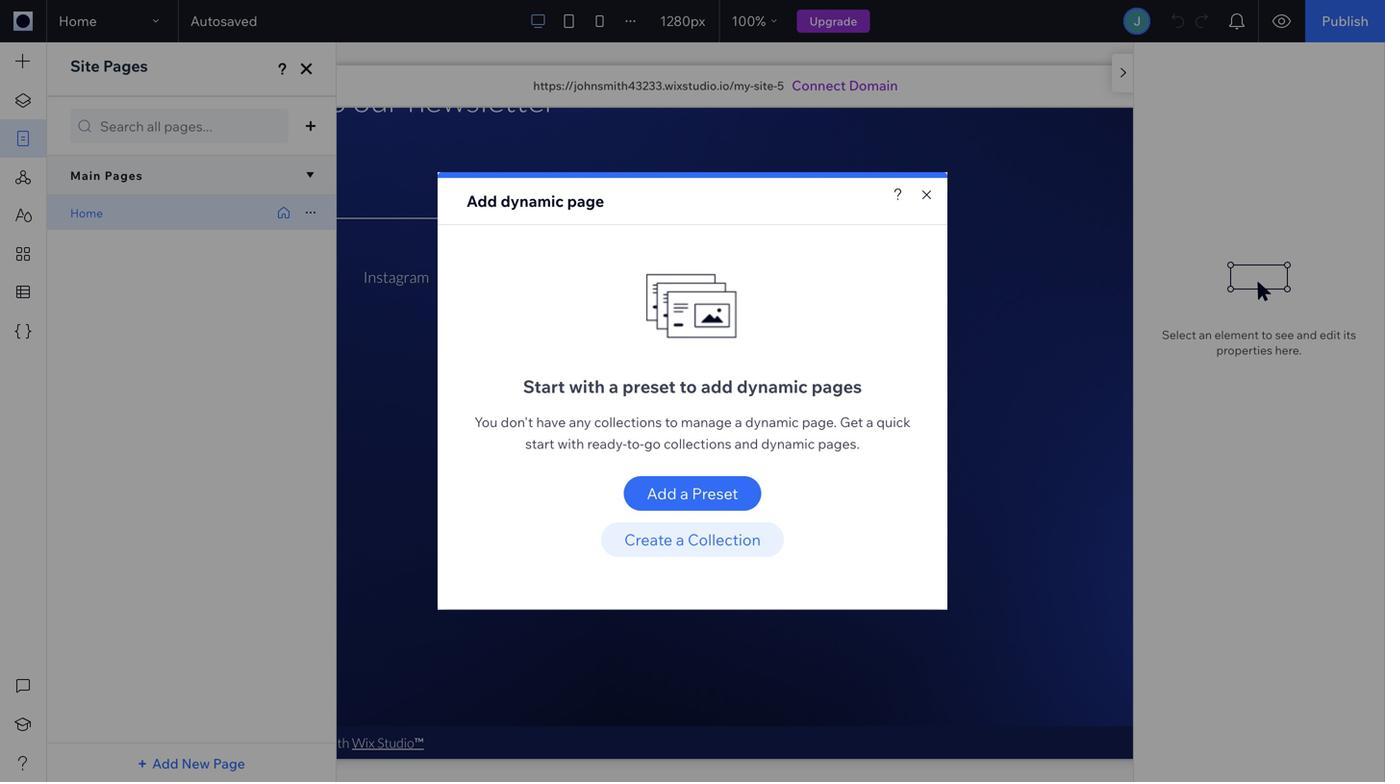 Task type: locate. For each thing, give the bounding box(es) containing it.
pages right the site
[[103, 56, 148, 76]]

properties
[[1216, 343, 1272, 357]]

0 vertical spatial home
[[59, 13, 97, 29]]

add new page button
[[137, 748, 246, 779]]

home
[[59, 13, 97, 29], [70, 206, 103, 220]]

to
[[1261, 328, 1273, 342]]

pages for main pages
[[105, 168, 143, 183]]

autosaved
[[190, 13, 257, 29]]

connect
[[792, 77, 846, 94]]

home down main at the top left of the page
[[70, 206, 103, 220]]

main pages
[[70, 168, 143, 183]]

home up the site
[[59, 13, 97, 29]]

main
[[70, 168, 101, 183]]

100
[[732, 13, 755, 29]]

Search all pages... text field
[[70, 109, 289, 143]]

connect domain button
[[792, 76, 898, 95]]

https://johnsmith43233.wixstudio.io/my-site-5 connect domain
[[533, 77, 898, 94]]

0 vertical spatial pages
[[103, 56, 148, 76]]

100 %
[[732, 13, 766, 29]]

pages right main at the top left of the page
[[105, 168, 143, 183]]

site-
[[754, 78, 777, 93]]

publish
[[1322, 13, 1369, 29]]

new
[[182, 755, 210, 772]]

page
[[213, 755, 245, 772]]

here.
[[1275, 343, 1302, 357]]

1 vertical spatial pages
[[105, 168, 143, 183]]

edit
[[1320, 328, 1341, 342]]

1280
[[660, 13, 691, 29]]

select an element to see and edit its properties here.
[[1162, 328, 1356, 357]]

site
[[70, 56, 100, 76]]

pages
[[103, 56, 148, 76], [105, 168, 143, 183]]



Task type: describe. For each thing, give the bounding box(es) containing it.
and
[[1297, 328, 1317, 342]]

select
[[1162, 328, 1196, 342]]

5
[[777, 78, 784, 93]]

element
[[1214, 328, 1259, 342]]

%
[[755, 13, 766, 29]]

1280 px
[[660, 13, 705, 29]]

px
[[691, 13, 705, 29]]

an
[[1199, 328, 1212, 342]]

1 vertical spatial home
[[70, 206, 103, 220]]

publish button
[[1305, 0, 1385, 42]]

add
[[152, 755, 178, 772]]

site pages
[[70, 56, 148, 76]]

pages for site pages
[[103, 56, 148, 76]]

its
[[1343, 328, 1356, 342]]

domain
[[849, 77, 898, 94]]

see
[[1275, 328, 1294, 342]]

add new page
[[152, 755, 245, 772]]

https://johnsmith43233.wixstudio.io/my-
[[533, 78, 754, 93]]



Task type: vqa. For each thing, say whether or not it's contained in the screenshot.
and
yes



